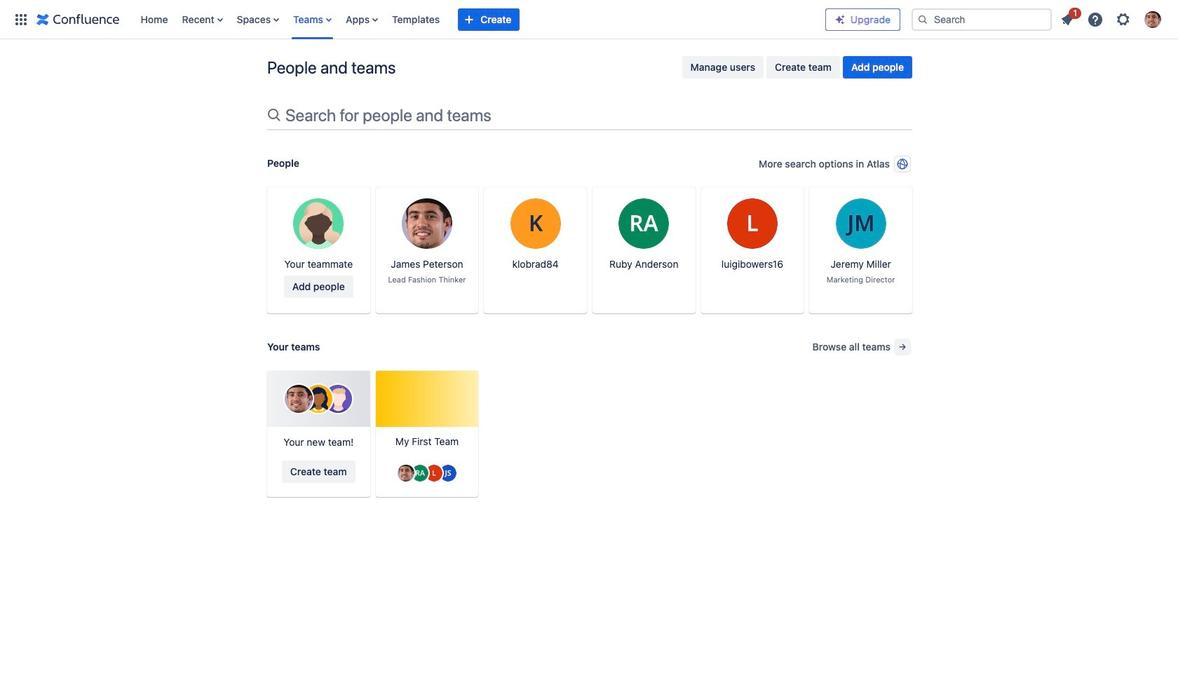 Task type: locate. For each thing, give the bounding box(es) containing it.
list for premium image
[[1055, 5, 1170, 32]]

atlas image
[[897, 159, 908, 170]]

1 horizontal spatial list
[[1055, 5, 1170, 32]]

settings icon image
[[1115, 11, 1132, 28]]

None search field
[[912, 8, 1052, 31]]

help icon image
[[1087, 11, 1104, 28]]

avatar group element
[[396, 463, 458, 483]]

banner
[[0, 0, 1178, 39]]

list
[[134, 0, 826, 39], [1055, 5, 1170, 32]]

Search field
[[912, 8, 1052, 31]]

search image
[[917, 14, 929, 25]]

list item
[[1055, 5, 1082, 31]]

global element
[[8, 0, 826, 39]]

0 horizontal spatial list
[[134, 0, 826, 39]]

confluence image
[[36, 11, 120, 28], [36, 11, 120, 28]]

list item inside list
[[1055, 5, 1082, 31]]

group
[[682, 56, 912, 79]]



Task type: vqa. For each thing, say whether or not it's contained in the screenshot.
Ruby Anderson image
yes



Task type: describe. For each thing, give the bounding box(es) containing it.
luigibowers16 image
[[426, 465, 443, 482]]

jacob simon image
[[440, 465, 457, 482]]

ruby anderson image
[[412, 465, 429, 482]]

premium image
[[835, 14, 846, 25]]

notification icon image
[[1059, 11, 1076, 28]]

your profile and preferences image
[[1145, 11, 1161, 28]]

arrowrighticon image
[[897, 341, 908, 353]]

list for appswitcher icon
[[134, 0, 826, 39]]

appswitcher icon image
[[13, 11, 29, 28]]

james peterson image
[[398, 465, 415, 482]]



